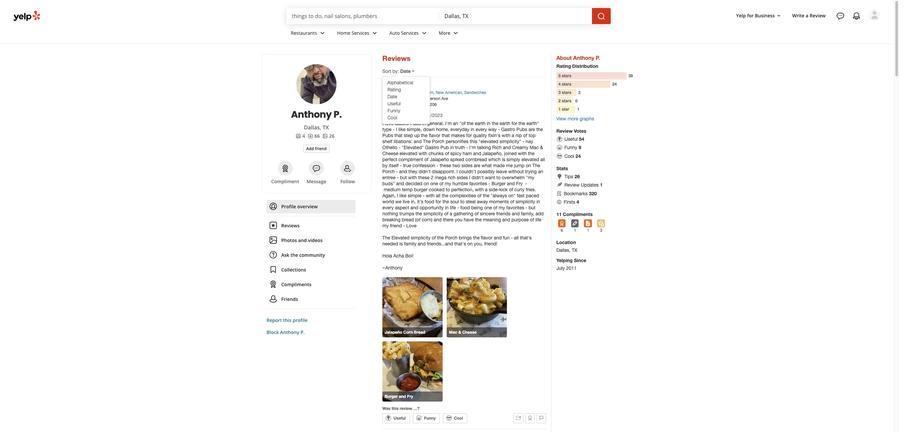 Task type: locate. For each thing, give the bounding box(es) containing it.
profile overview
[[281, 204, 318, 210]]

user actions element
[[731, 8, 890, 50]]

0 vertical spatial cool
[[387, 115, 397, 121]]

southern link
[[417, 90, 434, 95]]

2 horizontal spatial dallas,
[[557, 248, 571, 253]]

1 horizontal spatial dallas,
[[407, 102, 419, 107]]

0 vertical spatial life
[[450, 205, 456, 211]]

24 collections v2 image
[[269, 266, 277, 274]]

block anthony p. button
[[267, 330, 305, 336]]

add friend button
[[303, 145, 330, 153]]

fun
[[503, 235, 510, 241]]

0 horizontal spatial gastro
[[395, 121, 409, 126]]

photo of the porch - dallas, tx, united states. burger and fry image
[[382, 342, 443, 402]]

of up friends...and
[[432, 235, 436, 241]]

talking
[[477, 145, 491, 150]]

cheese inside i love gastro pubs in general. i'm an "of the earth in the earth for the earth" type - i like simple, down home, everyday in every way - gastro pubs are the pubs that step up the flavor that makes for quality fixin's with a nip of top shelf libations: and the porch personifies this "elevated simplicity" - nay othello - "elevated" gastro pub in truth - i'm talking rich and creamy mac & cheese elevated with chunks of spicy ham and jalapeño, joined with the perfect compliment of jalapeño spiked cornbread which is simply elevated all by itself - true confession - these two sides are what made me jump on the porch - and they didn't disappoint. i couldn't possibly leave without trying an entree - but with these 2 mega rich sides i didn't want to overwhelm "my buds" and decided on one of my humble favorites - burger and fry  - medium temp burger cooked to perfection, with a side-kick of curly fries. again, i like simple - with all the complexities of the "always on" fast paced world we live in, it's food for the soul to steal away moments of simplicity in every aspect and opportunity in life - food being one of my favorites - but nothing trumps the simplicity of a gathering of sincere friends and family, add breaking bread (of corn) and there you have the meaning and purpose of life my friend - love
[[382, 151, 398, 156]]

0 vertical spatial 26
[[329, 133, 335, 139]]

add
[[306, 146, 314, 152]]

0 horizontal spatial these
[[418, 175, 430, 180]]

0 horizontal spatial date
[[387, 94, 397, 100]]

sort
[[382, 69, 391, 74]]

0 vertical spatial useful
[[387, 101, 401, 107]]

0 horizontal spatial cool
[[387, 115, 397, 121]]

24 chevron down v2 image right 'auto services'
[[420, 29, 428, 37]]

0 horizontal spatial that's
[[454, 241, 466, 247]]

1 vertical spatial 3
[[600, 228, 602, 233]]

review down tips 26
[[565, 183, 580, 188]]

date link
[[383, 93, 430, 100]]

0 vertical spatial cheese
[[382, 151, 398, 156]]

1 vertical spatial tx
[[323, 124, 329, 131]]

gastro
[[395, 121, 409, 126], [501, 127, 515, 132], [425, 145, 439, 150]]

humble
[[452, 181, 468, 186]]

0 horizontal spatial this
[[283, 317, 292, 324]]

1 vertical spatial 2
[[559, 98, 561, 103]]

write a review
[[792, 12, 826, 19]]

services inside 'link'
[[352, 30, 369, 36]]

profile overview link
[[267, 200, 356, 214]]

0 vertical spatial menu
[[383, 79, 430, 122]]

more
[[568, 116, 578, 122]]

2 horizontal spatial funny
[[565, 145, 577, 150]]

more link
[[434, 24, 465, 44]]

earth
[[475, 121, 486, 126], [500, 121, 510, 126]]

2 , from the left
[[462, 90, 463, 95]]

funny link
[[383, 107, 430, 115], [413, 414, 440, 424]]

16 review v2 image
[[308, 134, 313, 139]]

the up date link
[[407, 83, 415, 89]]

1 horizontal spatial these
[[440, 163, 451, 168]]

menu
[[383, 79, 430, 122], [267, 200, 356, 309]]

flavor
[[429, 133, 440, 138], [481, 235, 493, 241]]

messages image
[[837, 12, 845, 20]]

reviews
[[382, 54, 411, 63], [281, 223, 300, 229]]

~anthony
[[382, 265, 403, 271]]

0 horizontal spatial funny
[[387, 108, 400, 114]]

you,
[[474, 241, 483, 247]]

0 vertical spatial cool link
[[383, 115, 430, 122]]

friend inside i love gastro pubs in general. i'm an "of the earth in the earth for the earth" type - i like simple, down home, everyday in every way - gastro pubs are the pubs that step up the flavor that makes for quality fixin's with a nip of top shelf libations: and the porch personifies this "elevated simplicity" - nay othello - "elevated" gastro pub in truth - i'm talking rich and creamy mac & cheese elevated with chunks of spicy ham and jalapeño, joined with the perfect compliment of jalapeño spiked cornbread which is simply elevated all by itself - true confession - these two sides are what made me jump on the porch - and they didn't disappoint. i couldn't possibly leave without trying an entree - but with these 2 mega rich sides i didn't want to overwhelm "my buds" and decided on one of my humble favorites - burger and fry  - medium temp burger cooked to perfection, with a side-kick of curly fries. again, i like simple - with all the complexities of the "always on" fast paced world we live in, it's food for the soul to steal away moments of simplicity in every aspect and opportunity in life - food being one of my favorites - but nothing trumps the simplicity of a gathering of sincere friends and family, add breaking bread (of corn) and there you have the meaning and purpose of life my friend - love
[[390, 223, 402, 229]]

None field
[[292, 12, 434, 20], [445, 12, 587, 20]]

are down cornbread
[[474, 163, 480, 168]]

2 services from the left
[[401, 30, 419, 36]]

hola acha boi!
[[382, 253, 414, 259]]

& inside i love gastro pubs in general. i'm an "of the earth in the earth for the earth" type - i like simple, down home, everyday in every way - gastro pubs are the pubs that step up the flavor that makes for quality fixin's with a nip of top shelf libations: and the porch personifies this "elevated simplicity" - nay othello - "elevated" gastro pub in truth - i'm talking rich and creamy mac & cheese elevated with chunks of spicy ham and jalapeño, joined with the perfect compliment of jalapeño spiked cornbread which is simply elevated all by itself - true confession - these two sides are what made me jump on the porch - and they didn't disappoint. i couldn't possibly leave without trying an entree - but with these 2 mega rich sides i didn't want to overwhelm "my buds" and decided on one of my humble favorites - burger and fry  - medium temp burger cooked to perfection, with a side-kick of curly fries. again, i like simple - with all the complexities of the "always on" fast paced world we live in, it's food for the soul to steal away moments of simplicity in every aspect and opportunity in life - food being one of my favorites - but nothing trumps the simplicity of a gathering of sincere friends and family, add breaking bread (of corn) and there you have the meaning and purpose of life my friend - love
[[540, 145, 543, 150]]

0 vertical spatial date
[[400, 68, 411, 74]]

life down soul
[[450, 205, 456, 211]]

0 horizontal spatial 26
[[329, 133, 335, 139]]

reviews up sort by: date
[[382, 54, 411, 63]]

rating inside alphabetical rating date useful funny cool
[[387, 87, 401, 93]]

cool inside cool 24
[[565, 154, 574, 159]]

friend inside button
[[315, 146, 327, 152]]

0 horizontal spatial compliments
[[281, 282, 311, 288]]

was this review …?
[[382, 406, 420, 411]]

3 stars from the top
[[562, 90, 571, 95]]

sandwiches link
[[464, 90, 486, 95]]

perfect
[[382, 157, 397, 162]]

1 horizontal spatial pubs
[[410, 121, 421, 126]]

sandwiches
[[464, 90, 486, 95]]

1 vertical spatial mac
[[449, 330, 457, 335]]

24 chevron down v2 image
[[318, 29, 326, 37], [371, 29, 379, 37], [420, 29, 428, 37]]

dallas, down 2912
[[407, 102, 419, 107]]

useful inside useful 54
[[565, 137, 578, 142]]

simplicity down opportunity
[[423, 211, 443, 217]]

2 none field from the left
[[445, 12, 587, 20]]

purpose
[[512, 217, 529, 223]]

funny inside funny 9
[[565, 145, 577, 150]]

date for alphabetical rating date useful funny cool
[[387, 94, 397, 100]]

but up family,
[[529, 205, 536, 211]]

1 vertical spatial life
[[535, 217, 541, 223]]

24 chevron down v2 image inside home services 'link'
[[371, 29, 379, 37]]

1 services from the left
[[352, 30, 369, 36]]

2 horizontal spatial on
[[526, 163, 531, 168]]

stars for 5 stars
[[562, 73, 571, 78]]

0 horizontal spatial dallas,
[[304, 124, 321, 131]]

my up friends
[[499, 205, 505, 211]]

ask
[[281, 252, 289, 259]]

jalapeño down chunks
[[430, 157, 449, 162]]

friends menu item
[[267, 293, 356, 309]]

this inside i love gastro pubs in general. i'm an "of the earth in the earth for the earth" type - i like simple, down home, everyday in every way - gastro pubs are the pubs that step up the flavor that makes for quality fixin's with a nip of top shelf libations: and the porch personifies this "elevated simplicity" - nay othello - "elevated" gastro pub in truth - i'm talking rich and creamy mac & cheese elevated with chunks of spicy ham and jalapeño, joined with the perfect compliment of jalapeño spiked cornbread which is simply elevated all by itself - true confession - these two sides are what made me jump on the porch - and they didn't disappoint. i couldn't possibly leave without trying an entree - but with these 2 mega rich sides i didn't want to overwhelm "my buds" and decided on one of my humble favorites - burger and fry  - medium temp burger cooked to perfection, with a side-kick of curly fries. again, i like simple - with all the complexities of the "always on" fast paced world we live in, it's food for the soul to steal away moments of simplicity in every aspect and opportunity in life - food being one of my favorites - but nothing trumps the simplicity of a gathering of sincere friends and family, add breaking bread (of corn) and there you have the meaning and purpose of life my friend - love
[[470, 139, 477, 144]]

24 chevron down v2 image for auto services
[[420, 29, 428, 37]]

services for home services
[[352, 30, 369, 36]]

elevated
[[400, 151, 417, 156], [522, 157, 539, 162]]

1 horizontal spatial cool link
[[443, 414, 467, 424]]

0 horizontal spatial 3
[[559, 90, 561, 95]]

1 stars from the top
[[562, 73, 571, 78]]

is up made
[[502, 157, 505, 162]]

but up decided on the top left
[[400, 175, 407, 180]]

corn)
[[422, 217, 432, 223]]

1 24 chevron down v2 image from the left
[[318, 29, 326, 37]]

anthony
[[573, 55, 594, 61], [291, 108, 332, 121], [280, 330, 299, 336]]

leave
[[496, 169, 507, 174]]

like up 'step'
[[399, 127, 406, 132]]

stars for 3 stars
[[562, 90, 571, 95]]

couldn't
[[459, 169, 476, 174]]

0 vertical spatial dallas,
[[407, 102, 419, 107]]

othello
[[382, 145, 397, 150]]

have
[[464, 217, 474, 223]]

a left side-
[[485, 187, 488, 192]]

tx inside anthony p. dallas, tx
[[323, 124, 329, 131]]

these up disappoint.
[[440, 163, 451, 168]]

bread
[[414, 330, 425, 335]]

2 vertical spatial my
[[382, 223, 389, 229]]

date inside alphabetical rating date useful funny cool
[[387, 94, 397, 100]]

and down friends
[[502, 217, 510, 223]]

on down "brings"
[[467, 241, 473, 247]]

0 vertical spatial friend
[[315, 146, 327, 152]]

4 right firsts
[[577, 199, 579, 205]]

i'm up ham
[[469, 145, 476, 150]]

menu containing alphabetical
[[383, 79, 430, 122]]

0 vertical spatial to
[[496, 175, 501, 180]]

the porch image
[[382, 83, 403, 103]]

26 right tips
[[575, 174, 580, 180]]

24 chevron down v2 image inside the restaurants link
[[318, 29, 326, 37]]

the left soul
[[443, 199, 449, 205]]

photo of the porch - dallas, tx, united states. jalapeño corn bread image
[[382, 277, 443, 338]]

tx inside the porch southern , new american , sandwiches 2912 n henderson ave dallas, tx 75206
[[420, 102, 425, 107]]

stars right 5
[[562, 73, 571, 78]]

services right auto
[[401, 30, 419, 36]]

jalapeño inside i love gastro pubs in general. i'm an "of the earth in the earth for the earth" type - i like simple, down home, everyday in every way - gastro pubs are the pubs that step up the flavor that makes for quality fixin's with a nip of top shelf libations: and the porch personifies this "elevated simplicity" - nay othello - "elevated" gastro pub in truth - i'm talking rich and creamy mac & cheese elevated with chunks of spicy ham and jalapeño, joined with the perfect compliment of jalapeño spiked cornbread which is simply elevated all by itself - true confession - these two sides are what made me jump on the porch - and they didn't disappoint. i couldn't possibly leave without trying an entree - but with these 2 mega rich sides i didn't want to overwhelm "my buds" and decided on one of my humble favorites - burger and fry  - medium temp burger cooked to perfection, with a side-kick of curly fries. again, i like simple - with all the complexities of the "always on" fast paced world we live in, it's food for the soul to steal away moments of simplicity in every aspect and opportunity in life - food being one of my favorites - but nothing trumps the simplicity of a gathering of sincere friends and family, add breaking bread (of corn) and there you have the meaning and purpose of life my friend - love
[[430, 157, 449, 162]]

, left new
[[434, 90, 435, 95]]

2 inside i love gastro pubs in general. i'm an "of the earth in the earth for the earth" type - i like simple, down home, everyday in every way - gastro pubs are the pubs that step up the flavor that makes for quality fixin's with a nip of top shelf libations: and the porch personifies this "elevated simplicity" - nay othello - "elevated" gastro pub in truth - i'm talking rich and creamy mac & cheese elevated with chunks of spicy ham and jalapeño, joined with the perfect compliment of jalapeño spiked cornbread which is simply elevated all by itself - true confession - these two sides are what made me jump on the porch - and they didn't disappoint. i couldn't possibly leave without trying an entree - but with these 2 mega rich sides i didn't want to overwhelm "my buds" and decided on one of my humble favorites - burger and fry  - medium temp burger cooked to perfection, with a side-kick of curly fries. again, i like simple - with all the complexities of the "always on" fast paced world we live in, it's food for the soul to steal away moments of simplicity in every aspect and opportunity in life - food being one of my favorites - but nothing trumps the simplicity of a gathering of sincere friends and family, add breaking bread (of corn) and there you have the meaning and purpose of life my friend - love
[[431, 175, 434, 180]]

0 vertical spatial reviews
[[382, 54, 411, 63]]

0 horizontal spatial to
[[446, 187, 450, 192]]

1 vertical spatial useful
[[565, 137, 578, 142]]

useful down was this review …?
[[394, 416, 406, 421]]

anthony inside anthony p. dallas, tx
[[291, 108, 332, 121]]

friend
[[315, 146, 327, 152], [390, 223, 402, 229]]

services right home
[[352, 30, 369, 36]]

"elevated
[[479, 139, 498, 144]]

"always
[[491, 193, 507, 199]]

the up way
[[492, 121, 498, 126]]

pub
[[441, 145, 449, 150]]

for
[[747, 12, 754, 19], [512, 121, 517, 126], [466, 133, 472, 138], [436, 199, 441, 205]]

dallas, inside "location dallas, tx"
[[557, 248, 571, 253]]

block
[[267, 330, 279, 336]]

corn
[[403, 330, 413, 335]]

1 vertical spatial cool
[[565, 154, 574, 159]]

sides up couldn't
[[462, 163, 473, 168]]

funny for funny
[[424, 416, 436, 421]]

an left the "of
[[453, 121, 458, 126]]

i
[[382, 121, 384, 126], [396, 127, 397, 132], [457, 169, 458, 174], [469, 175, 470, 180], [397, 193, 398, 199]]

alphabetical
[[387, 80, 413, 86]]

0 vertical spatial i'm
[[445, 121, 452, 126]]

date
[[400, 68, 411, 74], [387, 94, 397, 100]]

compliment image
[[281, 165, 289, 173]]

report this profile link
[[267, 317, 308, 324]]

to down complexities
[[460, 199, 465, 205]]

1 vertical spatial fry
[[407, 394, 413, 399]]

2 vertical spatial on
[[467, 241, 473, 247]]

2 24 chevron down v2 image from the left
[[371, 29, 379, 37]]

date for sort by: date
[[400, 68, 411, 74]]

simplicity"
[[500, 139, 521, 144]]

and left fun on the right bottom of the page
[[494, 235, 502, 241]]

a
[[806, 12, 809, 19], [512, 133, 514, 138], [485, 187, 488, 192], [450, 211, 452, 217]]

anthony down report this profile link
[[280, 330, 299, 336]]

24 friends v2 image
[[269, 295, 277, 303]]

p. inside button
[[301, 330, 305, 336]]

2 vertical spatial simplicity
[[411, 235, 431, 241]]

pubs up shelf
[[382, 133, 393, 138]]

profile overview menu item
[[267, 200, 356, 217]]

didn't down possibly in the right of the page
[[472, 175, 484, 180]]

24 chevron down v2 image inside auto services link
[[420, 29, 428, 37]]

confession
[[413, 163, 435, 168]]

burger up side-
[[492, 181, 506, 186]]

fixin's
[[488, 133, 500, 138]]

burger
[[414, 187, 428, 192]]

2 horizontal spatial to
[[496, 175, 501, 180]]

my down rich
[[445, 181, 451, 186]]

down
[[423, 127, 435, 132]]

1 vertical spatial all
[[436, 193, 441, 199]]

0 horizontal spatial 4
[[302, 133, 305, 139]]

review right "write"
[[810, 12, 826, 19]]

0 vertical spatial gastro
[[395, 121, 409, 126]]

the inside menu
[[291, 252, 298, 259]]

life
[[450, 205, 456, 211], [535, 217, 541, 223]]

1 horizontal spatial ,
[[462, 90, 463, 95]]

4 inside friends element
[[302, 133, 305, 139]]

Find text field
[[292, 12, 434, 20]]

0 vertical spatial flavor
[[429, 133, 440, 138]]

2 horizontal spatial all
[[541, 157, 545, 162]]

0 vertical spatial useful link
[[383, 100, 430, 107]]

0 vertical spatial compliments
[[563, 212, 593, 217]]

"elevated"
[[402, 145, 424, 150]]

1 none field from the left
[[292, 12, 434, 20]]

0 vertical spatial 24
[[612, 82, 617, 87]]

3 24 chevron down v2 image from the left
[[420, 29, 428, 37]]

friends link
[[267, 293, 356, 306]]

review down view
[[557, 128, 573, 134]]

5
[[559, 73, 561, 78]]

search image
[[597, 12, 605, 20]]

stars up 3 stars
[[562, 82, 571, 87]]

to down the leave
[[496, 175, 501, 180]]

the right the "of
[[467, 121, 474, 126]]

3
[[559, 90, 561, 95], [600, 228, 602, 233]]

None search field
[[287, 8, 612, 24]]

fast
[[517, 193, 525, 199]]

business categories element
[[286, 24, 881, 44]]

2 vertical spatial pubs
[[382, 133, 393, 138]]

is
[[502, 157, 505, 162], [399, 241, 403, 247]]

anthony for about anthony p.
[[573, 55, 594, 61]]

4 stars from the top
[[562, 98, 571, 103]]

disappoint.
[[432, 169, 455, 174]]

9
[[579, 145, 581, 150]]

1 vertical spatial flavor
[[481, 235, 493, 241]]

review
[[400, 406, 412, 411]]

review inside review updates 1
[[565, 183, 580, 188]]

flavor inside i love gastro pubs in general. i'm an "of the earth in the earth for the earth" type - i like simple, down home, everyday in every way - gastro pubs are the pubs that step up the flavor that makes for quality fixin's with a nip of top shelf libations: and the porch personifies this "elevated simplicity" - nay othello - "elevated" gastro pub in truth - i'm talking rich and creamy mac & cheese elevated with chunks of spicy ham and jalapeño, joined with the perfect compliment of jalapeño spiked cornbread which is simply elevated all by itself - true confession - these two sides are what made me jump on the porch - and they didn't disappoint. i couldn't possibly leave without trying an entree - but with these 2 mega rich sides i didn't want to overwhelm "my buds" and decided on one of my humble favorites - burger and fry  - medium temp burger cooked to perfection, with a side-kick of curly fries. again, i like simple - with all the complexities of the "always on" fast paced world we live in, it's food for the soul to steal away moments of simplicity in every aspect and opportunity in life - food being one of my favorites - but nothing trumps the simplicity of a gathering of sincere friends and family, add breaking bread (of corn) and there you have the meaning and purpose of life my friend - love
[[429, 133, 440, 138]]

,
[[434, 90, 435, 95], [462, 90, 463, 95]]

compliments link
[[267, 278, 356, 292]]

1 vertical spatial one
[[484, 205, 492, 211]]

26 right 16 photos v2
[[329, 133, 335, 139]]

1 vertical spatial food
[[460, 205, 470, 211]]

new
[[436, 90, 444, 95]]

this for was this review …?
[[392, 406, 399, 411]]

0 horizontal spatial fry
[[407, 394, 413, 399]]

date down rating link at top left
[[387, 94, 397, 100]]

1 horizontal spatial p.
[[334, 108, 342, 121]]

0 vertical spatial didn't
[[419, 169, 431, 174]]

and up joined
[[503, 145, 511, 150]]

cool 24
[[565, 153, 581, 159]]

every
[[476, 127, 487, 132], [382, 205, 394, 211]]

useful
[[387, 101, 401, 107], [565, 137, 578, 142], [394, 416, 406, 421]]

1 horizontal spatial friend
[[390, 223, 402, 229]]

bookmarks
[[564, 191, 588, 197]]

p. for block anthony p.
[[301, 330, 305, 336]]

makes
[[451, 133, 465, 138]]

p. up photos element
[[334, 108, 342, 121]]

earth"
[[527, 121, 539, 126]]

1 right 6
[[574, 228, 576, 233]]

1 vertical spatial are
[[474, 163, 480, 168]]

1 horizontal spatial mac
[[530, 145, 539, 150]]

26 inside photos element
[[329, 133, 335, 139]]

life down add
[[535, 217, 541, 223]]

favorites down the want
[[469, 181, 487, 186]]

are
[[529, 127, 535, 132], [474, 163, 480, 168]]

business
[[755, 12, 775, 19]]

star
[[562, 107, 569, 112]]

one
[[430, 181, 438, 186], [484, 205, 492, 211]]

message image
[[312, 165, 321, 173]]

0 horizontal spatial but
[[400, 175, 407, 180]]

1 horizontal spatial 4
[[559, 82, 561, 87]]

p. up "distribution"
[[596, 55, 600, 61]]

0 horizontal spatial &
[[458, 330, 461, 335]]

1 horizontal spatial life
[[535, 217, 541, 223]]

1 horizontal spatial cool
[[454, 416, 463, 421]]

with
[[502, 133, 510, 138], [419, 151, 427, 156], [518, 151, 527, 156], [408, 175, 417, 180], [475, 187, 484, 192], [426, 193, 435, 199]]

24
[[612, 82, 617, 87], [576, 153, 581, 159]]

1 vertical spatial didn't
[[472, 175, 484, 180]]

cool inside alphabetical rating date useful funny cool
[[387, 115, 397, 121]]

0 vertical spatial jalapeño
[[430, 157, 449, 162]]

1 horizontal spatial fry
[[516, 181, 523, 186]]

- right fun on the right bottom of the page
[[511, 235, 513, 241]]

2 vertical spatial tx
[[572, 248, 577, 253]]

community
[[299, 252, 325, 259]]

add
[[536, 211, 544, 217]]

anthony inside button
[[280, 330, 299, 336]]

we
[[395, 199, 401, 205]]

fry inside i love gastro pubs in general. i'm an "of the earth in the earth for the earth" type - i like simple, down home, everyday in every way - gastro pubs are the pubs that step up the flavor that makes for quality fixin's with a nip of top shelf libations: and the porch personifies this "elevated simplicity" - nay othello - "elevated" gastro pub in truth - i'm talking rich and creamy mac & cheese elevated with chunks of spicy ham and jalapeño, joined with the perfect compliment of jalapeño spiked cornbread which is simply elevated all by itself - true confession - these two sides are what made me jump on the porch - and they didn't disappoint. i couldn't possibly leave without trying an entree - but with these 2 mega rich sides i didn't want to overwhelm "my buds" and decided on one of my humble favorites - burger and fry  - medium temp burger cooked to perfection, with a side-kick of curly fries. again, i like simple - with all the complexities of the "always on" fast paced world we live in, it's food for the soul to steal away moments of simplicity in every aspect and opportunity in life - food being one of my favorites - but nothing trumps the simplicity of a gathering of sincere friends and family, add breaking bread (of corn) and there you have the meaning and purpose of life my friend - love
[[516, 181, 523, 186]]

home
[[337, 30, 350, 36]]

16 friends v2 image
[[296, 134, 301, 139]]

in up way
[[487, 121, 491, 126]]

every down world
[[382, 205, 394, 211]]

the down nay
[[528, 151, 535, 156]]

1 vertical spatial date
[[387, 94, 397, 100]]

elevated up the compliment
[[400, 151, 417, 156]]

4 right the 16 friends v2 icon
[[302, 133, 305, 139]]

2 stars from the top
[[562, 82, 571, 87]]

of inside "the elevated simplicity of the porch brings the flavor and fun - all that's needed is family and friends...and that's on you, friend!"
[[432, 235, 436, 241]]

tx up 16 photos v2
[[323, 124, 329, 131]]

simplicity inside "the elevated simplicity of the porch brings the flavor and fun - all that's needed is family and friends...and that's on you, friend!"
[[411, 235, 431, 241]]

an right trying
[[538, 169, 543, 174]]

2 horizontal spatial 24 chevron down v2 image
[[420, 29, 428, 37]]

1 vertical spatial cheese
[[462, 330, 477, 335]]

2 for 2
[[578, 90, 581, 95]]

flavor up friend!
[[481, 235, 493, 241]]

1 vertical spatial anthony
[[291, 108, 332, 121]]

jalapeño left corn
[[385, 330, 402, 335]]

1 horizontal spatial funny
[[424, 416, 436, 421]]

1 horizontal spatial food
[[460, 205, 470, 211]]

these up decided on the top left
[[418, 175, 430, 180]]

date right by:
[[400, 68, 411, 74]]

0 vertical spatial 4
[[559, 82, 561, 87]]

n
[[417, 96, 420, 101]]

0 vertical spatial is
[[502, 157, 505, 162]]

useful down review votes
[[565, 137, 578, 142]]

of up there
[[444, 211, 448, 217]]

family,
[[521, 211, 534, 217]]

1 vertical spatial pubs
[[517, 127, 527, 132]]

friends element
[[296, 133, 305, 140]]

mac inside i love gastro pubs in general. i'm an "of the earth in the earth for the earth" type - i like simple, down home, everyday in every way - gastro pubs are the pubs that step up the flavor that makes for quality fixin's with a nip of top shelf libations: and the porch personifies this "elevated simplicity" - nay othello - "elevated" gastro pub in truth - i'm talking rich and creamy mac & cheese elevated with chunks of spicy ham and jalapeño, joined with the perfect compliment of jalapeño spiked cornbread which is simply elevated all by itself - true confession - these two sides are what made me jump on the porch - and they didn't disappoint. i couldn't possibly leave without trying an entree - but with these 2 mega rich sides i didn't want to overwhelm "my buds" and decided on one of my humble favorites - burger and fry  - medium temp burger cooked to perfection, with a side-kick of curly fries. again, i like simple - with all the complexities of the "always on" fast paced world we live in, it's food for the soul to steal away moments of simplicity in every aspect and opportunity in life - food being one of my favorites - but nothing trumps the simplicity of a gathering of sincere friends and family, add breaking bread (of corn) and there you have the meaning and purpose of life my friend - love
[[530, 145, 539, 150]]

way
[[488, 127, 497, 132]]

0 horizontal spatial 2
[[431, 175, 434, 180]]

1 vertical spatial is
[[399, 241, 403, 247]]

to right cooked
[[446, 187, 450, 192]]

these
[[440, 163, 451, 168], [418, 175, 430, 180]]

love
[[406, 223, 417, 229]]

every up quality on the right top of the page
[[476, 127, 487, 132]]

1 horizontal spatial burger
[[492, 181, 506, 186]]



Task type: vqa. For each thing, say whether or not it's contained in the screenshot.
fun
yes



Task type: describe. For each thing, give the bounding box(es) containing it.
cooked
[[429, 187, 445, 192]]

for down the everyday
[[466, 133, 472, 138]]

a right "write"
[[806, 12, 809, 19]]

1 horizontal spatial i'm
[[469, 145, 476, 150]]

24 chevron down v2 image for restaurants
[[318, 29, 326, 37]]

1 vertical spatial sides
[[457, 175, 468, 180]]

and up cornbread
[[473, 151, 481, 156]]

the down cooked
[[442, 193, 448, 199]]

24 profile v2 image
[[269, 202, 277, 211]]

2 vertical spatial gastro
[[425, 145, 439, 150]]

"of
[[460, 121, 466, 126]]

funny 9
[[565, 145, 581, 150]]

of down family,
[[530, 217, 534, 223]]

cool for cool 24
[[565, 154, 574, 159]]

5.0 star rating image
[[382, 113, 417, 119]]

with down 'they'
[[408, 175, 417, 180]]

a left nip
[[512, 133, 514, 138]]

- down the itself
[[396, 169, 398, 174]]

cornbread
[[465, 157, 487, 162]]

bread
[[402, 217, 414, 223]]

in up down at the top left of page
[[422, 121, 426, 126]]

being
[[471, 205, 483, 211]]

photos and videos
[[281, 237, 323, 244]]

…?
[[413, 406, 420, 411]]

1 vertical spatial to
[[446, 187, 450, 192]]

porch up pub
[[432, 139, 444, 144]]

1 horizontal spatial rating
[[557, 63, 571, 69]]

compliment
[[399, 157, 423, 162]]

1 vertical spatial on
[[424, 181, 429, 186]]

1 vertical spatial but
[[529, 205, 536, 211]]

southern
[[417, 90, 434, 95]]

useful inside alphabetical rating date useful funny cool
[[387, 101, 401, 107]]

fries.
[[526, 187, 536, 192]]

aspect
[[395, 205, 409, 211]]

1 that from the left
[[395, 133, 403, 138]]

the right have
[[475, 217, 482, 223]]

burger inside i love gastro pubs in general. i'm an "of the earth in the earth for the earth" type - i like simple, down home, everyday in every way - gastro pubs are the pubs that step up the flavor that makes for quality fixin's with a nip of top shelf libations: and the porch personifies this "elevated simplicity" - nay othello - "elevated" gastro pub in truth - i'm talking rich and creamy mac & cheese elevated with chunks of spicy ham and jalapeño, joined with the perfect compliment of jalapeño spiked cornbread which is simply elevated all by itself - true confession - these two sides are what made me jump on the porch - and they didn't disappoint. i couldn't possibly leave without trying an entree - but with these 2 mega rich sides i didn't want to overwhelm "my buds" and decided on one of my humble favorites - burger and fry  - medium temp burger cooked to perfection, with a side-kick of curly fries. again, i like simple - with all the complexities of the "always on" fast paced world we live in, it's food for the soul to steal away moments of simplicity in every aspect and opportunity in life - food being one of my favorites - but nothing trumps the simplicity of a gathering of sincere friends and family, add breaking bread (of corn) and there you have the meaning and purpose of life my friend - love
[[492, 181, 506, 186]]

dallas, inside the porch southern , new american , sandwiches 2912 n henderson ave dallas, tx 75206
[[407, 102, 419, 107]]

1 vertical spatial that's
[[454, 241, 466, 247]]

1 vertical spatial an
[[538, 169, 543, 174]]

rich
[[448, 175, 456, 180]]

0 vertical spatial like
[[399, 127, 406, 132]]

services for auto services
[[401, 30, 419, 36]]

reviews element
[[308, 133, 320, 140]]

stats
[[557, 166, 568, 171]]

the right the up
[[421, 133, 428, 138]]

1 vertical spatial these
[[418, 175, 430, 180]]

and up purpose
[[512, 211, 520, 217]]

tx inside "location dallas, tx"
[[572, 248, 577, 253]]

0 vertical spatial on
[[526, 163, 531, 168]]

1 left star
[[559, 107, 561, 112]]

2 for 2 stars
[[559, 98, 561, 103]]

the left earth"
[[519, 121, 525, 126]]

view
[[557, 116, 566, 122]]

i down couldn't
[[469, 175, 470, 180]]

in up spicy
[[450, 145, 454, 150]]

0 horizontal spatial food
[[425, 199, 434, 205]]

alphabetical link
[[383, 79, 430, 86]]

24 review v2 image
[[269, 222, 277, 230]]

review inside the user actions element
[[810, 12, 826, 19]]

distribution
[[572, 63, 598, 69]]

0 vertical spatial are
[[529, 127, 535, 132]]

home,
[[436, 127, 449, 132]]

of right nip
[[523, 133, 527, 138]]

in down paced
[[537, 199, 540, 205]]

66
[[314, 133, 320, 139]]

- right type
[[393, 127, 395, 132]]

- inside "the elevated simplicity of the porch brings the flavor and fun - all that's needed is family and friends...and that's on you, friend!"
[[511, 235, 513, 241]]

shelf
[[382, 139, 392, 144]]

- right entree
[[397, 175, 399, 180]]

location dallas, tx
[[557, 240, 577, 253]]

1 vertical spatial like
[[399, 193, 407, 199]]

and up was this review …?
[[399, 394, 406, 399]]

4 stars
[[559, 82, 571, 87]]

1 horizontal spatial cheese
[[462, 330, 477, 335]]

- down the want
[[489, 181, 490, 186]]

24 photos v2 image
[[269, 236, 277, 244]]

- left the true
[[400, 163, 402, 168]]

flavor inside "the elevated simplicity of the porch brings the flavor and fun - all that's needed is family and friends...and that's on you, friend!"
[[481, 235, 493, 241]]

3 for 3 stars
[[559, 90, 561, 95]]

graphs
[[580, 116, 594, 122]]

what
[[482, 163, 492, 168]]

ham
[[463, 151, 472, 156]]

jalapeño corn bread
[[385, 330, 425, 335]]

54
[[579, 136, 584, 142]]

2 that from the left
[[442, 133, 450, 138]]

decided
[[405, 181, 422, 186]]

0 vertical spatial sides
[[462, 163, 473, 168]]

with down cooked
[[426, 193, 435, 199]]

add friend
[[306, 146, 327, 152]]

- up family,
[[526, 205, 527, 211]]

buds"
[[382, 181, 395, 186]]

16 chevron down v2 image
[[776, 13, 782, 18]]

review for review updates 1
[[565, 183, 580, 188]]

2 horizontal spatial my
[[499, 205, 505, 211]]

home services
[[337, 30, 369, 36]]

by
[[382, 163, 388, 168]]

3 for 3
[[600, 228, 602, 233]]

and down the up
[[414, 139, 422, 144]]

1 horizontal spatial didn't
[[472, 175, 484, 180]]

with down "elevated"
[[419, 151, 427, 156]]

the porch southern , new american , sandwiches 2912 n henderson ave dallas, tx 75206
[[407, 83, 486, 107]]

steal
[[466, 199, 476, 205]]

0
[[575, 98, 578, 103]]

and down overwhelm
[[507, 181, 515, 186]]

1 vertical spatial useful link
[[382, 414, 410, 424]]

which
[[488, 157, 501, 162]]

for up nip
[[512, 121, 517, 126]]

review updates 1
[[565, 182, 603, 188]]

restaurants link
[[286, 24, 332, 44]]

24 compliment v2 image
[[269, 281, 277, 289]]

1 vertical spatial burger
[[385, 394, 398, 399]]

of up the on"
[[509, 187, 513, 192]]

24 chevron down v2 image
[[452, 29, 460, 37]]

top
[[529, 133, 536, 138]]

collections link
[[267, 264, 356, 277]]

yelping
[[557, 258, 573, 264]]

useful 54
[[565, 136, 584, 142]]

yelp for business
[[736, 12, 775, 19]]

all inside "the elevated simplicity of the porch brings the flavor and fun - all that's needed is family and friends...and that's on you, friend!"
[[514, 235, 519, 241]]

anthony p. link
[[270, 108, 363, 121]]

1 vertical spatial cool link
[[443, 414, 467, 424]]

i up we at left top
[[397, 193, 398, 199]]

it's
[[417, 199, 423, 205]]

firsts
[[564, 200, 575, 205]]

10/31/2023
[[419, 113, 443, 118]]

24 chevron down v2 image for home services
[[371, 29, 379, 37]]

- down bread
[[403, 223, 405, 229]]

1 vertical spatial favorites
[[506, 205, 524, 211]]

menu containing profile overview
[[267, 200, 356, 309]]

11
[[557, 212, 562, 217]]

of down being
[[475, 211, 479, 217]]

for up opportunity
[[436, 199, 441, 205]]

and up temp at top left
[[396, 181, 404, 186]]

3 stars
[[559, 90, 571, 95]]

nay
[[526, 139, 533, 144]]

1 , from the left
[[434, 90, 435, 95]]

i left the love
[[382, 121, 384, 126]]

view more graphs
[[557, 116, 594, 122]]

- down the libations:
[[399, 145, 401, 150]]

of up away
[[477, 193, 482, 199]]

porch inside the porch southern , new american , sandwiches 2912 n henderson ave dallas, tx 75206
[[416, 83, 429, 89]]

1 horizontal spatial my
[[445, 181, 451, 186]]

1 vertical spatial every
[[382, 205, 394, 211]]

1 horizontal spatial elevated
[[522, 157, 539, 162]]

maria w. image
[[869, 9, 881, 21]]

1 vertical spatial compliments
[[281, 282, 311, 288]]

0 vertical spatial one
[[430, 181, 438, 186]]

0 horizontal spatial my
[[382, 223, 389, 229]]

1 vertical spatial &
[[458, 330, 461, 335]]

on inside "the elevated simplicity of the porch brings the flavor and fun - all that's needed is family and friends...and that's on you, friend!"
[[467, 241, 473, 247]]

the down earth"
[[536, 127, 543, 132]]

1 vertical spatial 24
[[576, 153, 581, 159]]

- up ham
[[466, 145, 468, 150]]

opportunity
[[420, 205, 444, 211]]

tips 26
[[565, 174, 580, 180]]

of down mega
[[439, 181, 444, 186]]

- down burger
[[423, 193, 425, 199]]

a up there
[[450, 211, 452, 217]]

and left videos
[[298, 237, 307, 244]]

1 vertical spatial reviews
[[281, 223, 300, 229]]

none field find
[[292, 12, 434, 20]]

complexities
[[450, 193, 476, 199]]

1 down 11 compliments on the right
[[587, 228, 589, 233]]

again,
[[382, 193, 396, 199]]

stars for 4 stars
[[562, 82, 571, 87]]

p. inside anthony p. dallas, tx
[[334, 108, 342, 121]]

chunks
[[429, 151, 444, 156]]

the inside "the elevated simplicity of the porch brings the flavor and fun - all that's needed is family and friends...and that's on you, friend!"
[[382, 235, 390, 241]]

mega
[[435, 175, 447, 180]]

is inside i love gastro pubs in general. i'm an "of the earth in the earth for the earth" type - i like simple, down home, everyday in every way - gastro pubs are the pubs that step up the flavor that makes for quality fixin's with a nip of top shelf libations: and the porch personifies this "elevated simplicity" - nay othello - "elevated" gastro pub in truth - i'm talking rich and creamy mac & cheese elevated with chunks of spicy ham and jalapeño, joined with the perfect compliment of jalapeño spiked cornbread which is simply elevated all by itself - true confession - these two sides are what made me jump on the porch - and they didn't disappoint. i couldn't possibly leave without trying an entree - but with these 2 mega rich sides i didn't want to overwhelm "my buds" and decided on one of my humble favorites - burger and fry  - medium temp burger cooked to perfection, with a side-kick of curly fries. again, i like simple - with all the complexities of the "always on" fast paced world we live in, it's food for the soul to steal away moments of simplicity in every aspect and opportunity in life - food being one of my favorites - but nothing trumps the simplicity of a gathering of sincere friends and family, add breaking bread (of corn) and there you have the meaning and purpose of life my friend - love
[[502, 157, 505, 162]]

funny for funny 9
[[565, 145, 577, 150]]

the down down at the top left of page
[[423, 139, 431, 144]]

friend!
[[484, 241, 497, 247]]

and down the in,
[[411, 205, 418, 211]]

with up the 'simplicity"'
[[502, 133, 510, 138]]

funny inside alphabetical rating date useful funny cool
[[387, 108, 400, 114]]

jump
[[514, 163, 525, 168]]

stars for 2 stars
[[562, 98, 571, 103]]

hola
[[382, 253, 392, 259]]

for inside 'button'
[[747, 12, 754, 19]]

the up (of
[[416, 211, 422, 217]]

i love gastro pubs in general. i'm an "of the earth in the earth for the earth" type - i like simple, down home, everyday in every way - gastro pubs are the pubs that step up the flavor that makes for quality fixin's with a nip of top shelf libations: and the porch personifies this "elevated simplicity" - nay othello - "elevated" gastro pub in truth - i'm talking rich and creamy mac & cheese elevated with chunks of spicy ham and jalapeño, joined with the perfect compliment of jalapeño spiked cornbread which is simply elevated all by itself - true confession - these two sides are what made me jump on the porch - and they didn't disappoint. i couldn't possibly leave without trying an entree - but with these 2 mega rich sides i didn't want to overwhelm "my buds" and decided on one of my humble favorites - burger and fry  - medium temp burger cooked to perfection, with a side-kick of curly fries. again, i like simple - with all the complexities of the "always on" fast paced world we live in, it's food for the soul to steal away moments of simplicity in every aspect and opportunity in life - food being one of my favorites - but nothing trumps the simplicity of a gathering of sincere friends and family, add breaking bread (of corn) and there you have the meaning and purpose of life my friend - love
[[382, 121, 545, 229]]

general.
[[427, 121, 444, 126]]

1 down 0
[[577, 107, 580, 112]]

0 horizontal spatial didn't
[[419, 169, 431, 174]]

the up friends...and
[[437, 235, 444, 241]]

with down 'creamy' at the right
[[518, 151, 527, 156]]

the inside the porch southern , new american , sandwiches 2912 n henderson ave dallas, tx 75206
[[407, 83, 415, 89]]

0 vertical spatial elevated
[[400, 151, 417, 156]]

- down soul
[[457, 205, 459, 211]]

0 horizontal spatial are
[[474, 163, 480, 168]]

firsts 4
[[564, 199, 579, 205]]

simply
[[507, 157, 520, 162]]

auto
[[390, 30, 400, 36]]

the up away
[[483, 193, 489, 199]]

acha
[[393, 253, 404, 259]]

is inside "the elevated simplicity of the porch brings the flavor and fun - all that's needed is family and friends...and that's on you, friend!"
[[399, 241, 403, 247]]

of down pub
[[445, 151, 449, 156]]

- right way
[[498, 127, 500, 132]]

2912
[[407, 96, 416, 101]]

0 vertical spatial an
[[453, 121, 458, 126]]

was
[[382, 406, 391, 411]]

none field near
[[445, 12, 587, 20]]

and right family
[[418, 241, 426, 247]]

- up disappoint.
[[437, 163, 438, 168]]

and down the true
[[399, 169, 407, 174]]

joined
[[504, 151, 517, 156]]

photos element
[[323, 133, 335, 140]]

of down the on"
[[510, 199, 514, 205]]

henderson
[[421, 96, 440, 101]]

with up away
[[475, 187, 484, 192]]

2 earth from the left
[[500, 121, 510, 126]]

porch inside "the elevated simplicity of the porch brings the flavor and fun - all that's needed is family and friends...and that's on you, friend!"
[[445, 235, 457, 241]]

i down two
[[457, 169, 458, 174]]

review for review votes
[[557, 128, 573, 134]]

follow image
[[344, 165, 352, 173]]

american
[[445, 90, 462, 95]]

in up there
[[445, 205, 449, 211]]

the up trying
[[532, 163, 540, 168]]

two
[[453, 163, 460, 168]]

320
[[589, 191, 597, 197]]

useful for useful
[[394, 416, 406, 421]]

0 horizontal spatial cool link
[[383, 115, 430, 122]]

0 horizontal spatial favorites
[[469, 181, 487, 186]]

1 horizontal spatial to
[[460, 199, 465, 205]]

1 vertical spatial jalapeño
[[385, 330, 402, 335]]

of up confession
[[424, 157, 429, 162]]

porch up entree
[[382, 169, 395, 174]]

1 horizontal spatial every
[[476, 127, 487, 132]]

dallas, inside anthony p. dallas, tx
[[304, 124, 321, 131]]

2 horizontal spatial gastro
[[501, 127, 515, 132]]

live
[[403, 199, 410, 205]]

0 vertical spatial all
[[541, 157, 545, 162]]

and left there
[[434, 217, 442, 223]]

0 vertical spatial simplicity
[[516, 199, 535, 205]]

burger and fry
[[385, 394, 413, 399]]

0 vertical spatial that's
[[520, 235, 532, 241]]

nothing
[[382, 211, 398, 217]]

4 for 4
[[302, 133, 305, 139]]

useful for useful 54
[[565, 137, 578, 142]]

cool for cool
[[454, 416, 463, 421]]

11 compliments
[[557, 212, 593, 217]]

rating link
[[383, 86, 430, 93]]

photos
[[281, 237, 297, 244]]

simple
[[408, 193, 422, 199]]

the up you,
[[473, 235, 480, 241]]

1 right updates
[[600, 182, 603, 188]]

1 vertical spatial simplicity
[[423, 211, 443, 217]]

0 vertical spatial pubs
[[410, 121, 421, 126]]

in up quality on the right top of the page
[[471, 127, 474, 132]]

4 for 4 stars
[[559, 82, 561, 87]]

1 vertical spatial funny link
[[413, 414, 440, 424]]

entree
[[382, 175, 396, 180]]

- left nay
[[523, 139, 524, 144]]

p. for about anthony p.
[[596, 55, 600, 61]]

24 questions v2 image
[[269, 251, 277, 259]]

1 horizontal spatial compliments
[[563, 212, 593, 217]]

16 photos v2 image
[[323, 134, 328, 139]]

Near text field
[[445, 12, 587, 20]]

step
[[404, 133, 413, 138]]

anthony for block anthony p.
[[280, 330, 299, 336]]

1 horizontal spatial 24
[[612, 82, 617, 87]]

by:
[[393, 69, 399, 74]]

1 vertical spatial 26
[[575, 174, 580, 180]]

0 vertical spatial funny link
[[383, 107, 430, 115]]

notifications image
[[853, 12, 861, 20]]

1 earth from the left
[[475, 121, 486, 126]]

about
[[557, 55, 572, 61]]

boi!
[[405, 253, 414, 259]]

this for report this profile
[[283, 317, 292, 324]]

0 horizontal spatial pubs
[[382, 133, 393, 138]]

i right type
[[396, 127, 397, 132]]

more
[[439, 30, 451, 36]]

photo of the porch - dallas, tx, united states. mac & cheese image
[[447, 277, 507, 338]]

of down moments
[[493, 205, 497, 211]]

2 horizontal spatial 4
[[577, 199, 579, 205]]

0 horizontal spatial life
[[450, 205, 456, 211]]



